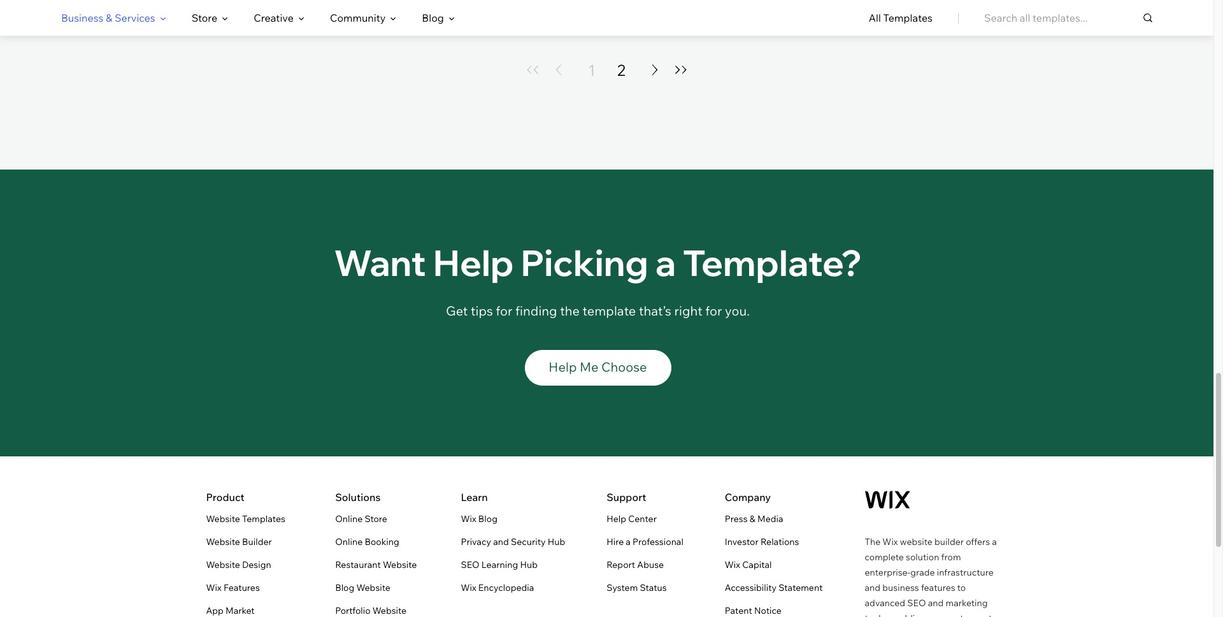 Task type: locate. For each thing, give the bounding box(es) containing it.
blog website link
[[335, 580, 391, 595]]

choose
[[602, 359, 647, 375]]

2 horizontal spatial blog
[[479, 513, 498, 524]]

wix left capital
[[725, 559, 741, 570]]

and up anyone
[[929, 597, 944, 609]]

all
[[869, 11, 882, 24]]

blog
[[422, 11, 444, 24], [479, 513, 498, 524], [335, 582, 355, 593]]

hub right security at left bottom
[[548, 536, 566, 547]]

help
[[433, 240, 514, 285], [549, 359, 577, 375], [607, 513, 627, 524]]

0 horizontal spatial a
[[626, 536, 631, 547]]

0 vertical spatial seo
[[461, 559, 480, 570]]

that's
[[639, 303, 672, 319]]

templates inside website templates link
[[242, 513, 285, 524]]

patent notice
[[725, 605, 782, 616]]

restaurant website link
[[335, 557, 417, 572]]

1 vertical spatial hub
[[520, 559, 538, 570]]

0 vertical spatial templates
[[884, 11, 933, 24]]

0 horizontal spatial seo
[[461, 559, 480, 570]]

1 vertical spatial &
[[750, 513, 756, 524]]

1 vertical spatial help
[[549, 359, 577, 375]]

1 horizontal spatial seo
[[908, 597, 927, 609]]

privacy
[[461, 536, 492, 547]]

templates right the all
[[884, 11, 933, 24]]

grade
[[911, 567, 936, 578]]

for right tips
[[496, 303, 513, 319]]

0 vertical spatial and
[[494, 536, 509, 547]]

1 horizontal spatial hub
[[548, 536, 566, 547]]

1 horizontal spatial blog
[[422, 11, 444, 24]]

1 horizontal spatial and
[[865, 582, 881, 593]]

wix encyclopedia link
[[461, 580, 534, 595]]

0 horizontal spatial templates
[[242, 513, 285, 524]]

booking
[[365, 536, 400, 547]]

help up tips
[[433, 240, 514, 285]]

0 horizontal spatial &
[[106, 11, 112, 24]]

wix encyclopedia
[[461, 582, 534, 593]]

2 for from the left
[[706, 303, 723, 319]]

1 vertical spatial blog
[[479, 513, 498, 524]]

learning
[[482, 559, 518, 570]]

online inside online store link
[[335, 513, 363, 524]]

wix for wix encyclopedia
[[461, 582, 477, 593]]

the
[[560, 303, 580, 319]]

hub
[[548, 536, 566, 547], [520, 559, 538, 570]]

finding
[[516, 303, 558, 319]]

picking
[[521, 240, 649, 285]]

wix up app
[[206, 582, 222, 593]]

0 horizontal spatial hub
[[520, 559, 538, 570]]

hire a professional link
[[607, 534, 684, 549]]

2
[[618, 60, 626, 80]]

hire a professional
[[607, 536, 684, 547]]

app market
[[206, 605, 255, 616]]

1 vertical spatial seo
[[908, 597, 927, 609]]

wix down learn
[[461, 513, 477, 524]]

tips
[[471, 303, 493, 319]]

complete
[[865, 551, 905, 563]]

get
[[446, 303, 468, 319]]

report
[[607, 559, 636, 570]]

system
[[607, 582, 638, 593]]

a right hire
[[626, 536, 631, 547]]

1 horizontal spatial for
[[706, 303, 723, 319]]

seo
[[461, 559, 480, 570], [908, 597, 927, 609]]

get tips for finding the template that's right for you.
[[446, 303, 750, 319]]

business
[[883, 582, 920, 593]]

& right press
[[750, 513, 756, 524]]

online inside online booking link
[[335, 536, 363, 547]]

market
[[226, 605, 255, 616]]

1 horizontal spatial store
[[365, 513, 388, 524]]

wix logo, homepage image
[[865, 491, 911, 509]]

to down marketing
[[961, 612, 969, 617]]

2 online from the top
[[335, 536, 363, 547]]

online store
[[335, 513, 388, 524]]

online booking
[[335, 536, 400, 547]]

2 horizontal spatial a
[[993, 536, 998, 547]]

online up restaurant
[[335, 536, 363, 547]]

1 horizontal spatial help
[[549, 359, 577, 375]]

from
[[942, 551, 962, 563]]

marketing
[[946, 597, 988, 609]]

blog inside 'categories by subject' element
[[422, 11, 444, 24]]

wix capital
[[725, 559, 772, 570]]

templates
[[884, 11, 933, 24], [242, 513, 285, 524]]

for left you.
[[706, 303, 723, 319]]

0 vertical spatial blog
[[422, 11, 444, 24]]

&
[[106, 11, 112, 24], [750, 513, 756, 524]]

and
[[494, 536, 509, 547], [865, 582, 881, 593], [929, 597, 944, 609]]

templates for all templates
[[884, 11, 933, 24]]

wix for wix capital
[[725, 559, 741, 570]]

2 horizontal spatial and
[[929, 597, 944, 609]]

1 vertical spatial and
[[865, 582, 881, 593]]

help up hire
[[607, 513, 627, 524]]

templates inside all templates link
[[884, 11, 933, 24]]

last page image
[[674, 66, 689, 74]]

help me choose link
[[525, 350, 672, 386]]

online booking link
[[335, 534, 400, 549]]

design
[[242, 559, 271, 570]]

store
[[192, 11, 218, 24], [365, 513, 388, 524]]

2 horizontal spatial help
[[607, 513, 627, 524]]

0 horizontal spatial blog
[[335, 582, 355, 593]]

help left 'me'
[[549, 359, 577, 375]]

a
[[656, 240, 676, 285], [626, 536, 631, 547], [993, 536, 998, 547]]

patent
[[725, 605, 753, 616]]

& left 'services'
[[106, 11, 112, 24]]

templates for website templates
[[242, 513, 285, 524]]

advanced
[[865, 597, 906, 609]]

seo learning hub link
[[461, 557, 538, 572]]

a right offers
[[993, 536, 998, 547]]

wix
[[461, 513, 477, 524], [883, 536, 899, 547], [725, 559, 741, 570], [206, 582, 222, 593], [461, 582, 477, 593]]

0 horizontal spatial and
[[494, 536, 509, 547]]

2 link
[[618, 60, 626, 80]]

wix capital link
[[725, 557, 772, 572]]

templates up builder
[[242, 513, 285, 524]]

0 horizontal spatial for
[[496, 303, 513, 319]]

0 vertical spatial store
[[192, 11, 218, 24]]

2 vertical spatial blog
[[335, 582, 355, 593]]

1 online from the top
[[335, 513, 363, 524]]

1 vertical spatial templates
[[242, 513, 285, 524]]

0 vertical spatial &
[[106, 11, 112, 24]]

and up the learning
[[494, 536, 509, 547]]

online
[[335, 513, 363, 524], [335, 536, 363, 547]]

0 vertical spatial hub
[[548, 536, 566, 547]]

0 vertical spatial online
[[335, 513, 363, 524]]

next page image
[[648, 65, 663, 75]]

website up 'wix features'
[[206, 559, 240, 570]]

system status
[[607, 582, 667, 593]]

hub inside "link"
[[548, 536, 566, 547]]

wix features
[[206, 582, 260, 593]]

1 vertical spatial store
[[365, 513, 388, 524]]

statement
[[779, 582, 823, 593]]

& inside 'categories by subject' element
[[106, 11, 112, 24]]

privacy and security hub link
[[461, 534, 566, 549]]

accessibility statement
[[725, 582, 823, 593]]

wix inside the wix website builder offers a complete solution from enterprise-grade infrastructure and business features to advanced seo and marketing tools–enabling anyone to c
[[883, 536, 899, 547]]

to down infrastructure
[[958, 582, 967, 593]]

features
[[922, 582, 956, 593]]

for
[[496, 303, 513, 319], [706, 303, 723, 319]]

portfolio website
[[335, 605, 407, 616]]

me
[[580, 359, 599, 375]]

online down solutions
[[335, 513, 363, 524]]

seo down business
[[908, 597, 927, 609]]

center
[[629, 513, 657, 524]]

template?
[[683, 240, 862, 285]]

None search field
[[985, 0, 1153, 36]]

and up advanced
[[865, 582, 881, 593]]

seo down privacy
[[461, 559, 480, 570]]

2 vertical spatial help
[[607, 513, 627, 524]]

Search search field
[[985, 0, 1153, 36]]

infrastructure
[[938, 567, 994, 578]]

community
[[330, 11, 386, 24]]

wix up complete
[[883, 536, 899, 547]]

blog for blog website
[[335, 582, 355, 593]]

hub down security at left bottom
[[520, 559, 538, 570]]

website down booking
[[383, 559, 417, 570]]

1 horizontal spatial &
[[750, 513, 756, 524]]

online for online store
[[335, 513, 363, 524]]

0 horizontal spatial store
[[192, 11, 218, 24]]

media
[[758, 513, 784, 524]]

website down blog website
[[373, 605, 407, 616]]

encyclopedia
[[479, 582, 534, 593]]

0 vertical spatial help
[[433, 240, 514, 285]]

wix left the encyclopedia at the left bottom
[[461, 582, 477, 593]]

anyone
[[928, 612, 959, 617]]

& for media
[[750, 513, 756, 524]]

1 vertical spatial online
[[335, 536, 363, 547]]

portfolio website link
[[335, 603, 407, 617]]

a up that's
[[656, 240, 676, 285]]

1 horizontal spatial templates
[[884, 11, 933, 24]]



Task type: vqa. For each thing, say whether or not it's contained in the screenshot.
SEO inside The Wix website builder offers a complete solution from enterprise-grade infrastructure and business features to advanced SEO and marketing tools–enabling anyone to c
yes



Task type: describe. For each thing, give the bounding box(es) containing it.
the wix website builder offers a complete solution from enterprise-grade infrastructure and business features to advanced seo and marketing tools–enabling anyone to c
[[865, 536, 998, 617]]

solution
[[907, 551, 940, 563]]

investor
[[725, 536, 759, 547]]

notice
[[755, 605, 782, 616]]

report abuse link
[[607, 557, 664, 572]]

restaurant website
[[335, 559, 417, 570]]

help for help center
[[607, 513, 627, 524]]

restaurant
[[335, 559, 381, 570]]

hire
[[607, 536, 624, 547]]

want
[[334, 240, 426, 285]]

abuse
[[638, 559, 664, 570]]

investor relations link
[[725, 534, 800, 549]]

0 vertical spatial to
[[958, 582, 967, 593]]

wix features link
[[206, 580, 260, 595]]

store inside 'categories by subject' element
[[192, 11, 218, 24]]

wix for wix blog
[[461, 513, 477, 524]]

and inside privacy and security hub "link"
[[494, 536, 509, 547]]

online store link
[[335, 511, 388, 526]]

help for help me choose
[[549, 359, 577, 375]]

enterprise-
[[865, 567, 911, 578]]

website builder
[[206, 536, 272, 547]]

seo inside the wix website builder offers a complete solution from enterprise-grade infrastructure and business features to advanced seo and marketing tools–enabling anyone to c
[[908, 597, 927, 609]]

website design link
[[206, 557, 271, 572]]

company
[[725, 491, 771, 503]]

blog for blog
[[422, 11, 444, 24]]

all templates
[[869, 11, 933, 24]]

solutions
[[335, 491, 381, 503]]

website down product
[[206, 513, 240, 524]]

you.
[[725, 303, 750, 319]]

privacy and security hub
[[461, 536, 566, 547]]

investor relations
[[725, 536, 800, 547]]

website builder link
[[206, 534, 272, 549]]

creative
[[254, 11, 294, 24]]

1 horizontal spatial a
[[656, 240, 676, 285]]

learn
[[461, 491, 488, 503]]

app market link
[[206, 603, 255, 617]]

status
[[640, 582, 667, 593]]

builder
[[935, 536, 965, 547]]

patent notice link
[[725, 603, 782, 617]]

wix blog link
[[461, 511, 498, 526]]

tools–enabling
[[865, 612, 926, 617]]

blog website
[[335, 582, 391, 593]]

wix for wix features
[[206, 582, 222, 593]]

1 vertical spatial to
[[961, 612, 969, 617]]

offers
[[967, 536, 991, 547]]

services
[[115, 11, 155, 24]]

0 horizontal spatial help
[[433, 240, 514, 285]]

security
[[511, 536, 546, 547]]

system status link
[[607, 580, 667, 595]]

accessibility
[[725, 582, 777, 593]]

website up portfolio website "link"
[[357, 582, 391, 593]]

website up website design link
[[206, 536, 240, 547]]

capital
[[743, 559, 772, 570]]

2 vertical spatial and
[[929, 597, 944, 609]]

1
[[589, 60, 596, 80]]

right
[[675, 303, 703, 319]]

website design
[[206, 559, 271, 570]]

features
[[224, 582, 260, 593]]

a inside the wix website builder offers a complete solution from enterprise-grade infrastructure and business features to advanced seo and marketing tools–enabling anyone to c
[[993, 536, 998, 547]]

the
[[865, 536, 881, 547]]

categories by subject element
[[61, 1, 455, 35]]

report abuse
[[607, 559, 664, 570]]

app
[[206, 605, 224, 616]]

help center
[[607, 513, 657, 524]]

want help picking a template?
[[334, 240, 862, 285]]

1 for from the left
[[496, 303, 513, 319]]

press & media link
[[725, 511, 784, 526]]

support
[[607, 491, 647, 503]]

all templates link
[[869, 1, 933, 35]]

& for services
[[106, 11, 112, 24]]

online for online booking
[[335, 536, 363, 547]]

relations
[[761, 536, 800, 547]]

professional
[[633, 536, 684, 547]]

press
[[725, 513, 748, 524]]

website
[[901, 536, 933, 547]]

categories. use the left and right arrow keys to navigate the menu element
[[0, 0, 1214, 36]]

website templates link
[[206, 511, 285, 526]]

business & services
[[61, 11, 155, 24]]

press & media
[[725, 513, 784, 524]]

portfolio
[[335, 605, 371, 616]]

product
[[206, 491, 245, 503]]

website inside "link"
[[373, 605, 407, 616]]

template
[[583, 303, 636, 319]]

help center link
[[607, 511, 657, 526]]

wix blog
[[461, 513, 498, 524]]

website templates
[[206, 513, 285, 524]]

builder
[[242, 536, 272, 547]]



